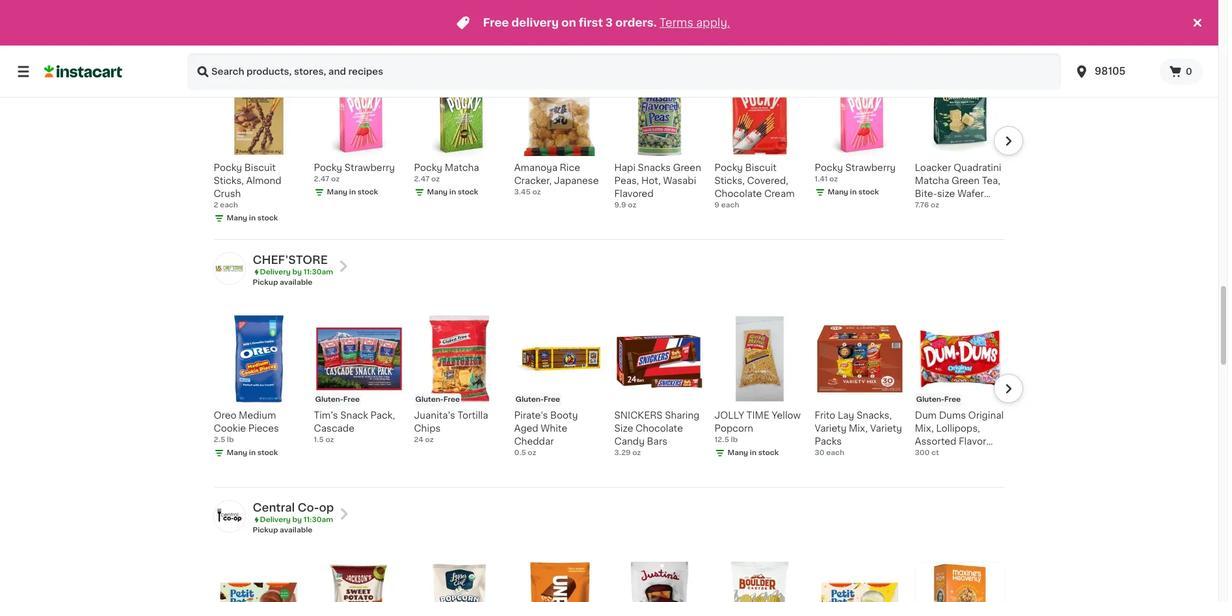 Task type: vqa. For each thing, say whether or not it's contained in the screenshot.
top matcha
yes



Task type: describe. For each thing, give the bounding box(es) containing it.
12.5
[[715, 436, 730, 444]]

3.29
[[615, 450, 631, 457]]

chips
[[414, 424, 441, 433]]

jolly time yellow popcorn 12.5 lb
[[715, 411, 801, 444]]

popcorn
[[715, 424, 754, 433]]

2
[[214, 202, 218, 209]]

cascade
[[314, 424, 355, 433]]

300
[[916, 450, 930, 457]]

free inside limited time offer 'region'
[[483, 18, 509, 28]]

pirate's booty aged white cheddar 0.5 oz
[[515, 411, 578, 457]]

quadratini
[[954, 163, 1002, 172]]

300 ct
[[916, 450, 940, 457]]

pack,
[[371, 411, 395, 420]]

pieces
[[248, 424, 279, 433]]

2 variety from the left
[[871, 424, 903, 433]]

1.5
[[314, 436, 324, 444]]

sticks, for crush
[[214, 176, 244, 185]]

free delivery on first 3 orders. terms apply.
[[483, 18, 731, 28]]

cream
[[765, 189, 795, 198]]

cracker,
[[515, 176, 552, 185]]

chocolate inside snickers sharing size chocolate candy bars 3.29 oz
[[636, 424, 683, 433]]

delivery for chef'store
[[260, 269, 291, 276]]

by for chef'store
[[293, 269, 302, 276]]

in for oreo medium cookie pieces 2.5 lb
[[249, 450, 256, 457]]

oz inside hapi snacks green peas, hot, wasabi flavored 9.9 oz
[[628, 202, 637, 209]]

many for jolly time yellow popcorn 12.5 lb
[[728, 450, 749, 457]]

7.76
[[916, 202, 930, 209]]

delivery by 11:30am for chef'store
[[260, 269, 333, 276]]

1 98105 button from the left
[[1067, 53, 1161, 90]]

biscuit for almond
[[245, 163, 276, 172]]

7.76 oz
[[916, 202, 940, 209]]

loacker
[[916, 163, 952, 172]]

crush
[[214, 189, 241, 198]]

in for jolly time yellow popcorn 12.5 lb
[[750, 450, 757, 457]]

snickers
[[615, 411, 663, 420]]

amanoya rice cracker, japanese 3.45 oz
[[515, 163, 599, 196]]

terms apply. link
[[660, 18, 731, 28]]

lb for jolly time yellow popcorn
[[731, 436, 738, 444]]

dum dums original mix, lollipops, assorted flavor candy
[[916, 411, 1004, 459]]

wasabi
[[664, 176, 697, 185]]

central
[[253, 503, 295, 513]]

stock for pocky biscuit sticks, almond crush 2 each
[[258, 215, 278, 222]]

oz inside pocky strawberry 2.47 oz
[[331, 175, 340, 183]]

juanita's
[[414, 411, 456, 420]]

tortilla
[[458, 411, 488, 420]]

white
[[541, 424, 568, 433]]

delivery for central co-op
[[260, 517, 291, 524]]

9.9
[[615, 202, 627, 209]]

orders.
[[616, 18, 657, 28]]

free for aged
[[544, 396, 560, 403]]

chef'store
[[253, 255, 328, 265]]

almond
[[246, 176, 282, 185]]

2.47 for pocky matcha
[[414, 175, 430, 183]]

bite-
[[916, 189, 938, 198]]

pocky for pocky biscuit sticks, almond crush 2 each
[[214, 163, 242, 172]]

many for oreo medium cookie pieces 2.5 lb
[[227, 450, 247, 457]]

bars
[[647, 437, 668, 446]]

size
[[938, 189, 956, 198]]

dums
[[940, 411, 967, 420]]

snacks
[[638, 163, 671, 172]]

instacart logo image
[[44, 64, 122, 79]]

pocky strawberry 2.47 oz
[[314, 163, 395, 183]]

oz inside the amanoya rice cracker, japanese 3.45 oz
[[533, 188, 541, 196]]

tea,
[[983, 176, 1001, 185]]

0 button
[[1161, 59, 1204, 85]]

pirate's
[[515, 411, 548, 420]]

2.5
[[214, 436, 225, 444]]

1.41
[[815, 175, 828, 183]]

pocky for pocky matcha 2.47 oz
[[414, 163, 443, 172]]

many in stock for pocky strawberry 2.47 oz
[[327, 188, 378, 196]]

terms
[[660, 18, 694, 28]]

frito lay snacks, variety mix, variety packs 30 each
[[815, 411, 903, 457]]

strawberry for pocky strawberry 2.47 oz
[[345, 163, 395, 172]]

sharing
[[665, 411, 700, 420]]

packs
[[815, 437, 842, 446]]

Search field
[[187, 53, 1062, 90]]

pocky for pocky strawberry 2.47 oz
[[314, 163, 342, 172]]

0
[[1187, 67, 1193, 76]]

yellow
[[772, 411, 801, 420]]

30
[[815, 450, 825, 457]]

hot,
[[642, 176, 661, 185]]

many for pocky matcha 2.47 oz
[[427, 188, 448, 196]]

tim's snack pack, cascade 1.5 oz
[[314, 411, 395, 444]]

oz inside juanita's tortilla chips 24 oz
[[425, 436, 434, 444]]

wafer
[[958, 189, 985, 198]]

central co-op image
[[214, 501, 245, 532]]

3
[[606, 18, 613, 28]]

pocky for pocky biscuit sticks, covered, chocolate cream 9 each
[[715, 163, 743, 172]]

chef'store image
[[214, 253, 245, 284]]

stock for pocky matcha 2.47 oz
[[458, 188, 479, 196]]

flavored
[[615, 189, 654, 198]]

rice
[[560, 163, 581, 172]]

medium
[[239, 411, 276, 420]]

3.45
[[515, 188, 531, 196]]

aged
[[515, 424, 539, 433]]

pocky biscuit sticks, covered, chocolate cream 9 each
[[715, 163, 795, 209]]

op
[[319, 503, 334, 513]]

lay
[[838, 411, 855, 420]]

gluten- for pirate's
[[516, 396, 544, 403]]

many in stock for jolly time yellow popcorn 12.5 lb
[[728, 450, 779, 457]]

green inside hapi snacks green peas, hot, wasabi flavored 9.9 oz
[[674, 163, 702, 172]]

1 variety from the left
[[815, 424, 847, 433]]

snack
[[341, 411, 368, 420]]

available for chef'store
[[280, 279, 313, 286]]

co-
[[298, 503, 319, 513]]

oreo
[[214, 411, 237, 420]]

free for chips
[[444, 396, 460, 403]]

jolly
[[715, 411, 745, 420]]

pickup for chef'store
[[253, 279, 278, 286]]

item carousel region containing pocky biscuit sticks, almond crush
[[196, 61, 1024, 234]]

booty
[[551, 411, 578, 420]]



Task type: locate. For each thing, give the bounding box(es) containing it.
0 vertical spatial candy
[[615, 437, 645, 446]]

0 vertical spatial 11:30am
[[304, 269, 333, 276]]

oz inside snickers sharing size chocolate candy bars 3.29 oz
[[633, 450, 641, 457]]

biscuit
[[245, 163, 276, 172], [746, 163, 777, 172]]

pickup down "central"
[[253, 527, 278, 534]]

1 pickup from the top
[[253, 279, 278, 286]]

chocolate
[[715, 189, 762, 198], [636, 424, 683, 433]]

strawberry inside pocky strawberry 2.47 oz
[[345, 163, 395, 172]]

stock for oreo medium cookie pieces 2.5 lb
[[258, 450, 278, 457]]

gluten-free up juanita's
[[416, 396, 460, 403]]

0 vertical spatial pickup
[[253, 279, 278, 286]]

in down pocky matcha 2.47 oz at the top
[[450, 188, 456, 196]]

2 pocky from the left
[[314, 163, 342, 172]]

2 lb from the left
[[731, 436, 738, 444]]

0 horizontal spatial sticks,
[[214, 176, 244, 185]]

pickup available down "central"
[[253, 527, 313, 534]]

pocky for pocky strawberry 1.41 oz
[[815, 163, 844, 172]]

2 sticks, from the left
[[715, 176, 745, 185]]

2 item carousel region from the top
[[196, 309, 1024, 482]]

in down the pocky strawberry 1.41 oz
[[851, 188, 857, 196]]

in down pocky strawberry 2.47 oz
[[349, 188, 356, 196]]

delivery by 11:30am down central co-op
[[260, 517, 333, 524]]

many down the pocky strawberry 1.41 oz
[[828, 188, 849, 196]]

many for pocky strawberry 1.41 oz
[[828, 188, 849, 196]]

2 strawberry from the left
[[846, 163, 896, 172]]

many in stock down oreo medium cookie pieces 2.5 lb
[[227, 450, 278, 457]]

many for pocky strawberry 2.47 oz
[[327, 188, 348, 196]]

chocolate up the 9 at the top right of page
[[715, 189, 762, 198]]

central co-op
[[253, 503, 334, 513]]

stock for jolly time yellow popcorn 12.5 lb
[[759, 450, 779, 457]]

1 delivery from the top
[[260, 269, 291, 276]]

lb inside jolly time yellow popcorn 12.5 lb
[[731, 436, 738, 444]]

delivery by 11:30am
[[260, 269, 333, 276], [260, 517, 333, 524]]

item carousel region
[[196, 61, 1024, 234], [196, 309, 1024, 482]]

1 horizontal spatial chocolate
[[715, 189, 762, 198]]

many for pocky biscuit sticks, almond crush 2 each
[[227, 215, 247, 222]]

1 sticks, from the left
[[214, 176, 244, 185]]

biscuit up covered,
[[746, 163, 777, 172]]

available down central co-op
[[280, 527, 313, 534]]

4 gluten-free from the left
[[917, 396, 961, 403]]

many
[[327, 188, 348, 196], [427, 188, 448, 196], [828, 188, 849, 196], [227, 215, 247, 222], [227, 450, 247, 457], [728, 450, 749, 457]]

1 vertical spatial 11:30am
[[304, 517, 333, 524]]

sticks, up the 9 at the top right of page
[[715, 176, 745, 185]]

0 horizontal spatial green
[[674, 163, 702, 172]]

ct
[[932, 450, 940, 457]]

2 available from the top
[[280, 527, 313, 534]]

0 vertical spatial delivery by 11:30am
[[260, 269, 333, 276]]

mix, inside dum dums original mix, lollipops, assorted flavor candy
[[916, 424, 935, 433]]

0 horizontal spatial biscuit
[[245, 163, 276, 172]]

variety up packs
[[815, 424, 847, 433]]

peas,
[[615, 176, 640, 185]]

0 vertical spatial green
[[674, 163, 702, 172]]

0 horizontal spatial lb
[[227, 436, 234, 444]]

flavor
[[959, 437, 987, 446]]

dum
[[916, 411, 937, 420]]

1 vertical spatial green
[[952, 176, 980, 185]]

amanoya
[[515, 163, 558, 172]]

1 vertical spatial available
[[280, 527, 313, 534]]

0 vertical spatial chocolate
[[715, 189, 762, 198]]

assorted
[[916, 437, 957, 446]]

free
[[483, 18, 509, 28], [344, 396, 360, 403], [444, 396, 460, 403], [544, 396, 560, 403], [945, 396, 961, 403]]

1 available from the top
[[280, 279, 313, 286]]

2 delivery from the top
[[260, 517, 291, 524]]

2 delivery by 11:30am from the top
[[260, 517, 333, 524]]

3 gluten-free from the left
[[516, 396, 560, 403]]

each right the 9 at the top right of page
[[722, 202, 740, 209]]

1 horizontal spatial sticks,
[[715, 176, 745, 185]]

in
[[349, 188, 356, 196], [450, 188, 456, 196], [851, 188, 857, 196], [249, 215, 256, 222], [249, 450, 256, 457], [750, 450, 757, 457]]

delivery
[[260, 269, 291, 276], [260, 517, 291, 524]]

sticks, inside "pocky biscuit sticks, almond crush 2 each"
[[214, 176, 244, 185]]

0.5
[[515, 450, 526, 457]]

many down crush
[[227, 215, 247, 222]]

5 pocky from the left
[[815, 163, 844, 172]]

chocolate inside pocky biscuit sticks, covered, chocolate cream 9 each
[[715, 189, 762, 198]]

stock down "almond"
[[258, 215, 278, 222]]

oreo medium cookie pieces 2.5 lb
[[214, 411, 279, 444]]

cookie
[[214, 424, 246, 433]]

pickup available for chef'store
[[253, 279, 313, 286]]

many in stock down pocky strawberry 2.47 oz
[[327, 188, 378, 196]]

0 horizontal spatial variety
[[815, 424, 847, 433]]

loacker quadratini matcha green tea, bite-size wafer cookies
[[916, 163, 1002, 211]]

1 horizontal spatial lb
[[731, 436, 738, 444]]

2.47 for pocky strawberry
[[314, 175, 330, 183]]

1 lb from the left
[[227, 436, 234, 444]]

1 horizontal spatial matcha
[[916, 176, 950, 185]]

candy down assorted
[[916, 450, 946, 459]]

98105
[[1096, 66, 1126, 76]]

mix, down dum
[[916, 424, 935, 433]]

3 gluten- from the left
[[516, 396, 544, 403]]

1 vertical spatial candy
[[916, 450, 946, 459]]

0 vertical spatial item carousel region
[[196, 61, 1024, 234]]

snacks,
[[857, 411, 892, 420]]

lb for oreo medium cookie pieces
[[227, 436, 234, 444]]

11:30am for chef'store
[[304, 269, 333, 276]]

9
[[715, 202, 720, 209]]

free up the snack at left bottom
[[344, 396, 360, 403]]

lb down popcorn
[[731, 436, 738, 444]]

1 mix, from the left
[[850, 424, 869, 433]]

green inside loacker quadratini matcha green tea, bite-size wafer cookies
[[952, 176, 980, 185]]

stock down pieces
[[258, 450, 278, 457]]

lollipops,
[[937, 424, 981, 433]]

0 horizontal spatial matcha
[[445, 163, 479, 172]]

1 gluten-free from the left
[[315, 396, 360, 403]]

0 vertical spatial available
[[280, 279, 313, 286]]

1 horizontal spatial strawberry
[[846, 163, 896, 172]]

limited time offer region
[[0, 0, 1191, 46]]

2.47 inside pocky strawberry 2.47 oz
[[314, 175, 330, 183]]

free left delivery at the top left of page
[[483, 18, 509, 28]]

None search field
[[187, 53, 1062, 90]]

apply.
[[697, 18, 731, 28]]

each down crush
[[220, 202, 238, 209]]

pocky matcha 2.47 oz
[[414, 163, 479, 183]]

green
[[674, 163, 702, 172], [952, 176, 980, 185]]

juanita's tortilla chips 24 oz
[[414, 411, 488, 444]]

gluten- up tim's on the bottom
[[315, 396, 344, 403]]

delivery down "central"
[[260, 517, 291, 524]]

1 vertical spatial item carousel region
[[196, 309, 1024, 482]]

pickup for central co-op
[[253, 527, 278, 534]]

delivery by 11:30am for central co-op
[[260, 517, 333, 524]]

4 gluten- from the left
[[917, 396, 945, 403]]

0 horizontal spatial strawberry
[[345, 163, 395, 172]]

pocky inside pocky strawberry 2.47 oz
[[314, 163, 342, 172]]

1 pickup available from the top
[[253, 279, 313, 286]]

2 98105 button from the left
[[1075, 53, 1153, 90]]

gluten- up dum
[[917, 396, 945, 403]]

snickers sharing size chocolate candy bars 3.29 oz
[[615, 411, 700, 457]]

green up wafer
[[952, 176, 980, 185]]

1 strawberry from the left
[[345, 163, 395, 172]]

stock down pocky matcha 2.47 oz at the top
[[458, 188, 479, 196]]

pickup down chef'store
[[253, 279, 278, 286]]

candy up 3.29
[[615, 437, 645, 446]]

hapi
[[615, 163, 636, 172]]

in down jolly time yellow popcorn 12.5 lb
[[750, 450, 757, 457]]

0 vertical spatial by
[[293, 269, 302, 276]]

many in stock
[[327, 188, 378, 196], [427, 188, 479, 196], [828, 188, 880, 196], [227, 215, 278, 222], [227, 450, 278, 457], [728, 450, 779, 457]]

0 horizontal spatial 2.47
[[314, 175, 330, 183]]

first
[[579, 18, 603, 28]]

strawberry inside the pocky strawberry 1.41 oz
[[846, 163, 896, 172]]

each inside pocky biscuit sticks, covered, chocolate cream 9 each
[[722, 202, 740, 209]]

cheddar
[[515, 437, 554, 446]]

gluten-free up dum
[[917, 396, 961, 403]]

available for central co-op
[[280, 527, 313, 534]]

stock for pocky strawberry 2.47 oz
[[358, 188, 378, 196]]

0 horizontal spatial candy
[[615, 437, 645, 446]]

0 vertical spatial matcha
[[445, 163, 479, 172]]

1 delivery by 11:30am from the top
[[260, 269, 333, 276]]

delivery
[[512, 18, 559, 28]]

many down cookie
[[227, 450, 247, 457]]

0 vertical spatial pickup available
[[253, 279, 313, 286]]

many in stock down jolly time yellow popcorn 12.5 lb
[[728, 450, 779, 457]]

pocky inside pocky matcha 2.47 oz
[[414, 163, 443, 172]]

biscuit inside pocky biscuit sticks, covered, chocolate cream 9 each
[[746, 163, 777, 172]]

pickup available
[[253, 279, 313, 286], [253, 527, 313, 534]]

oz
[[331, 175, 340, 183], [432, 175, 440, 183], [830, 175, 839, 183], [533, 188, 541, 196], [628, 202, 637, 209], [931, 202, 940, 209], [326, 436, 334, 444], [425, 436, 434, 444], [528, 450, 537, 457], [633, 450, 641, 457]]

sticks,
[[214, 176, 244, 185], [715, 176, 745, 185]]

matcha inside loacker quadratini matcha green tea, bite-size wafer cookies
[[916, 176, 950, 185]]

11:30am down op at bottom left
[[304, 517, 333, 524]]

chocolate up bars
[[636, 424, 683, 433]]

sticks, up crush
[[214, 176, 244, 185]]

stock for pocky strawberry 1.41 oz
[[859, 188, 880, 196]]

gluten- for juanita's
[[416, 396, 444, 403]]

available
[[280, 279, 313, 286], [280, 527, 313, 534]]

2 2.47 from the left
[[414, 175, 430, 183]]

gluten-free for pirate's
[[516, 396, 560, 403]]

in down oreo medium cookie pieces 2.5 lb
[[249, 450, 256, 457]]

by down central co-op
[[293, 517, 302, 524]]

gluten-free for juanita's
[[416, 396, 460, 403]]

2 by from the top
[[293, 517, 302, 524]]

pocky inside "pocky biscuit sticks, almond crush 2 each"
[[214, 163, 242, 172]]

1 vertical spatial pickup available
[[253, 527, 313, 534]]

lb right 2.5
[[227, 436, 234, 444]]

strawberry for pocky strawberry 1.41 oz
[[846, 163, 896, 172]]

1 item carousel region from the top
[[196, 61, 1024, 234]]

gluten- up "pirate's"
[[516, 396, 544, 403]]

2 pickup available from the top
[[253, 527, 313, 534]]

2 gluten- from the left
[[416, 396, 444, 403]]

sticks, for chocolate
[[715, 176, 745, 185]]

2 gluten-free from the left
[[416, 396, 460, 403]]

98105 button
[[1067, 53, 1161, 90], [1075, 53, 1153, 90]]

1 gluten- from the left
[[315, 396, 344, 403]]

free for pack,
[[344, 396, 360, 403]]

1 horizontal spatial candy
[[916, 450, 946, 459]]

many in stock for pocky strawberry 1.41 oz
[[828, 188, 880, 196]]

hapi snacks green peas, hot, wasabi flavored 9.9 oz
[[615, 163, 702, 209]]

pocky strawberry 1.41 oz
[[815, 163, 896, 183]]

mix,
[[850, 424, 869, 433], [916, 424, 935, 433]]

covered,
[[748, 176, 789, 185]]

many in stock down pocky matcha 2.47 oz at the top
[[427, 188, 479, 196]]

2 biscuit from the left
[[746, 163, 777, 172]]

1 horizontal spatial each
[[722, 202, 740, 209]]

biscuit inside "pocky biscuit sticks, almond crush 2 each"
[[245, 163, 276, 172]]

item carousel region containing oreo medium cookie pieces
[[196, 309, 1024, 482]]

many down pocky matcha 2.47 oz at the top
[[427, 188, 448, 196]]

biscuit for covered,
[[746, 163, 777, 172]]

1 biscuit from the left
[[245, 163, 276, 172]]

free up dums
[[945, 396, 961, 403]]

by down chef'store
[[293, 269, 302, 276]]

1 vertical spatial by
[[293, 517, 302, 524]]

1 horizontal spatial variety
[[871, 424, 903, 433]]

in for pocky strawberry 1.41 oz
[[851, 188, 857, 196]]

11:30am down chef'store
[[304, 269, 333, 276]]

gluten- up juanita's
[[416, 396, 444, 403]]

free up juanita's
[[444, 396, 460, 403]]

stock down jolly time yellow popcorn 12.5 lb
[[759, 450, 779, 457]]

lb
[[227, 436, 234, 444], [731, 436, 738, 444]]

many in stock for pocky matcha 2.47 oz
[[427, 188, 479, 196]]

0 horizontal spatial mix,
[[850, 424, 869, 433]]

many in stock for pocky biscuit sticks, almond crush 2 each
[[227, 215, 278, 222]]

oz inside pocky matcha 2.47 oz
[[432, 175, 440, 183]]

1 horizontal spatial green
[[952, 176, 980, 185]]

1 horizontal spatial biscuit
[[746, 163, 777, 172]]

in for pocky strawberry 2.47 oz
[[349, 188, 356, 196]]

1 vertical spatial delivery by 11:30am
[[260, 517, 333, 524]]

0 vertical spatial delivery
[[260, 269, 291, 276]]

candy inside dum dums original mix, lollipops, assorted flavor candy
[[916, 450, 946, 459]]

each inside frito lay snacks, variety mix, variety packs 30 each
[[827, 450, 845, 457]]

in down "pocky biscuit sticks, almond crush 2 each"
[[249, 215, 256, 222]]

original
[[969, 411, 1004, 420]]

cookies
[[916, 202, 953, 211]]

pocky inside the pocky strawberry 1.41 oz
[[815, 163, 844, 172]]

time
[[747, 411, 770, 420]]

2 mix, from the left
[[916, 424, 935, 433]]

by
[[293, 269, 302, 276], [293, 517, 302, 524]]

size
[[615, 424, 634, 433]]

mix, inside frito lay snacks, variety mix, variety packs 30 each
[[850, 424, 869, 433]]

1 pocky from the left
[[214, 163, 242, 172]]

gluten-
[[315, 396, 344, 403], [416, 396, 444, 403], [516, 396, 544, 403], [917, 396, 945, 403]]

gluten-free up tim's on the bottom
[[315, 396, 360, 403]]

many down pocky strawberry 2.47 oz
[[327, 188, 348, 196]]

gluten-free up "pirate's"
[[516, 396, 560, 403]]

1 vertical spatial matcha
[[916, 176, 950, 185]]

1 horizontal spatial mix,
[[916, 424, 935, 433]]

stock
[[358, 188, 378, 196], [458, 188, 479, 196], [859, 188, 880, 196], [258, 215, 278, 222], [258, 450, 278, 457], [759, 450, 779, 457]]

candy inside snickers sharing size chocolate candy bars 3.29 oz
[[615, 437, 645, 446]]

oz inside pirate's booty aged white cheddar 0.5 oz
[[528, 450, 537, 457]]

pickup
[[253, 279, 278, 286], [253, 527, 278, 534]]

pickup available for central co-op
[[253, 527, 313, 534]]

0 horizontal spatial each
[[220, 202, 238, 209]]

2 11:30am from the top
[[304, 517, 333, 524]]

each down packs
[[827, 450, 845, 457]]

stock down the pocky strawberry 1.41 oz
[[859, 188, 880, 196]]

pocky
[[214, 163, 242, 172], [314, 163, 342, 172], [414, 163, 443, 172], [715, 163, 743, 172], [815, 163, 844, 172]]

2 pickup from the top
[[253, 527, 278, 534]]

many in stock down "pocky biscuit sticks, almond crush 2 each"
[[227, 215, 278, 222]]

candy
[[615, 437, 645, 446], [916, 450, 946, 459]]

frito
[[815, 411, 836, 420]]

many in stock for oreo medium cookie pieces 2.5 lb
[[227, 450, 278, 457]]

gluten-free for tim's
[[315, 396, 360, 403]]

lb inside oreo medium cookie pieces 2.5 lb
[[227, 436, 234, 444]]

3 pocky from the left
[[414, 163, 443, 172]]

delivery down chef'store
[[260, 269, 291, 276]]

2.47 inside pocky matcha 2.47 oz
[[414, 175, 430, 183]]

each
[[220, 202, 238, 209], [722, 202, 740, 209], [827, 450, 845, 457]]

matcha
[[445, 163, 479, 172], [916, 176, 950, 185]]

1 vertical spatial delivery
[[260, 517, 291, 524]]

1 vertical spatial pickup
[[253, 527, 278, 534]]

24
[[414, 436, 424, 444]]

japanese
[[554, 176, 599, 185]]

delivery by 11:30am down chef'store
[[260, 269, 333, 276]]

in for pocky biscuit sticks, almond crush 2 each
[[249, 215, 256, 222]]

sticks, inside pocky biscuit sticks, covered, chocolate cream 9 each
[[715, 176, 745, 185]]

pickup available down chef'store
[[253, 279, 313, 286]]

matcha inside pocky matcha 2.47 oz
[[445, 163, 479, 172]]

many in stock down the pocky strawberry 1.41 oz
[[828, 188, 880, 196]]

pocky inside pocky biscuit sticks, covered, chocolate cream 9 each
[[715, 163, 743, 172]]

0 horizontal spatial chocolate
[[636, 424, 683, 433]]

pocky biscuit sticks, almond crush 2 each
[[214, 163, 282, 209]]

mix, down lay
[[850, 424, 869, 433]]

many down 12.5
[[728, 450, 749, 457]]

11:30am for central co-op
[[304, 517, 333, 524]]

1 2.47 from the left
[[314, 175, 330, 183]]

4 pocky from the left
[[715, 163, 743, 172]]

1 11:30am from the top
[[304, 269, 333, 276]]

1 vertical spatial chocolate
[[636, 424, 683, 433]]

biscuit up "almond"
[[245, 163, 276, 172]]

by for central co-op
[[293, 517, 302, 524]]

stock down pocky strawberry 2.47 oz
[[358, 188, 378, 196]]

1 horizontal spatial 2.47
[[414, 175, 430, 183]]

1 by from the top
[[293, 269, 302, 276]]

oz inside the pocky strawberry 1.41 oz
[[830, 175, 839, 183]]

tim's
[[314, 411, 338, 420]]

each inside "pocky biscuit sticks, almond crush 2 each"
[[220, 202, 238, 209]]

free up booty
[[544, 396, 560, 403]]

2 horizontal spatial each
[[827, 450, 845, 457]]

available down chef'store
[[280, 279, 313, 286]]

green up wasabi
[[674, 163, 702, 172]]

gluten- for tim's
[[315, 396, 344, 403]]

in for pocky matcha 2.47 oz
[[450, 188, 456, 196]]

variety down snacks,
[[871, 424, 903, 433]]

oz inside tim's snack pack, cascade 1.5 oz
[[326, 436, 334, 444]]



